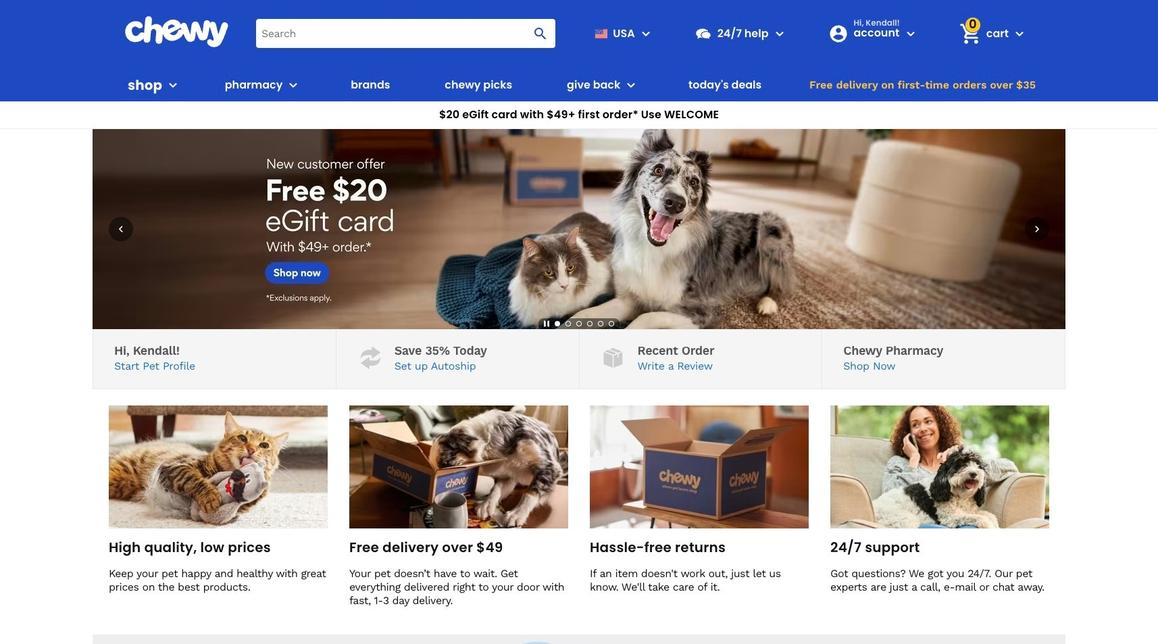 Task type: vqa. For each thing, say whether or not it's contained in the screenshot.
SUBMIT SEARCH image
yes



Task type: locate. For each thing, give the bounding box(es) containing it.
new customer offer. free $20 egift card with $49+ order* shop now. image
[[93, 129, 1066, 329]]

Search text field
[[256, 19, 555, 48]]

pharmacy menu image
[[285, 77, 302, 93]]

menu image down chewy home image
[[165, 77, 181, 93]]

chewy home image
[[124, 16, 229, 47]]

menu image
[[638, 25, 654, 42], [165, 77, 181, 93]]

chewy support image
[[694, 25, 712, 42]]

1 horizontal spatial menu image
[[638, 25, 654, 42]]

stop automatic slide show image
[[541, 318, 552, 329]]

submit search image
[[532, 25, 548, 42]]

items image
[[958, 22, 982, 45]]

0 vertical spatial menu image
[[638, 25, 654, 42]]

choose slide to display. group
[[552, 318, 617, 329]]

site banner
[[0, 0, 1158, 129]]

menu image up give back menu 'icon' in the right of the page
[[638, 25, 654, 42]]

0 horizontal spatial menu image
[[165, 77, 181, 93]]

1 vertical spatial menu image
[[165, 77, 181, 93]]

Product search field
[[256, 19, 555, 48]]

learn more about autoship image
[[93, 635, 1066, 644]]



Task type: describe. For each thing, give the bounding box(es) containing it.
help menu image
[[771, 25, 788, 42]]

/ image
[[600, 345, 627, 371]]

give back menu image
[[623, 77, 640, 93]]

cart menu image
[[1012, 25, 1028, 42]]

/ image
[[357, 345, 384, 371]]

account menu image
[[903, 25, 919, 42]]



